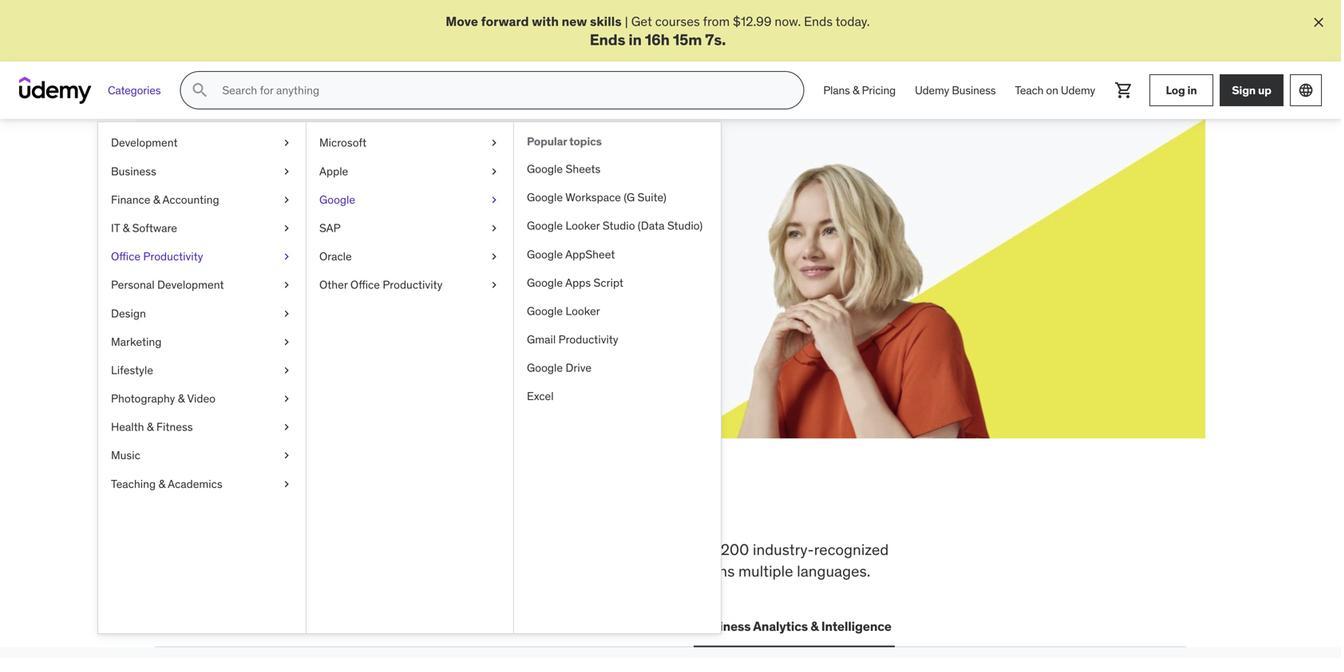 Task type: locate. For each thing, give the bounding box(es) containing it.
1 horizontal spatial with
[[532, 13, 559, 30]]

0 vertical spatial in
[[629, 30, 642, 49]]

today. inside skills for your future expand your potential with a course for as little as $12.99. sale ends today.
[[316, 246, 350, 262]]

1 vertical spatial with
[[340, 228, 364, 245]]

0 horizontal spatial it
[[111, 221, 120, 235]]

data
[[486, 618, 514, 634]]

submit search image
[[190, 81, 209, 100]]

productivity for office productivity
[[143, 249, 203, 264]]

accounting
[[162, 192, 219, 207]]

& inside photography & video 'link'
[[178, 391, 185, 406]]

technical
[[396, 540, 458, 559]]

Search for anything text field
[[219, 77, 784, 104]]

in up including
[[503, 487, 534, 529]]

it
[[111, 221, 120, 235], [287, 618, 298, 634]]

today. down sap
[[316, 246, 350, 262]]

1 horizontal spatial as
[[482, 228, 495, 245]]

productivity
[[143, 249, 203, 264], [383, 278, 443, 292], [559, 332, 619, 347]]

google workspace (g suite)
[[527, 190, 667, 204]]

for up potential
[[289, 189, 326, 222]]

udemy right pricing at the top
[[915, 83, 950, 97]]

office right other
[[350, 278, 380, 292]]

google workspace (g suite) link
[[514, 183, 721, 212]]

1 horizontal spatial udemy
[[1061, 83, 1096, 97]]

xsmall image
[[280, 164, 293, 179], [280, 220, 293, 236], [488, 220, 501, 236], [280, 306, 293, 321], [280, 362, 293, 378], [280, 391, 293, 407], [280, 419, 293, 435], [280, 448, 293, 463]]

potential
[[286, 228, 337, 245]]

productivity up drive
[[559, 332, 619, 347]]

0 vertical spatial today.
[[836, 13, 870, 30]]

0 vertical spatial for
[[289, 189, 326, 222]]

teaching & academics link
[[98, 470, 306, 498]]

web
[[158, 618, 185, 634]]

1 horizontal spatial your
[[331, 189, 389, 222]]

business analytics & intelligence
[[697, 618, 892, 634]]

2 horizontal spatial in
[[1188, 83, 1197, 97]]

communication button
[[580, 607, 681, 646]]

0 horizontal spatial office
[[111, 249, 141, 264]]

google for google sheets
[[527, 162, 563, 176]]

0 horizontal spatial business
[[111, 164, 156, 178]]

appsheet
[[565, 247, 615, 261]]

it & software
[[111, 221, 177, 235]]

xsmall image for other office productivity
[[488, 277, 501, 293]]

as right little
[[482, 228, 495, 245]]

xsmall image for design
[[280, 306, 293, 321]]

& right health at the bottom
[[147, 420, 154, 434]]

& right teaching
[[158, 477, 165, 491]]

google up google appsheet
[[527, 219, 563, 233]]

1 horizontal spatial for
[[418, 228, 434, 245]]

skills
[[590, 13, 622, 30], [265, 487, 351, 529], [342, 540, 376, 559]]

office up personal
[[111, 249, 141, 264]]

business inside button
[[697, 618, 751, 634]]

skills inside move forward with new skills | get courses from $12.99 now. ends today. ends in 16h 15m 7s .
[[590, 13, 622, 30]]

looker
[[566, 219, 600, 233], [566, 304, 600, 318]]

development for personal
[[157, 278, 224, 292]]

xsmall image for personal development
[[280, 277, 293, 293]]

xsmall image for marketing
[[280, 334, 293, 350]]

looker up appsheet
[[566, 219, 600, 233]]

including
[[510, 540, 572, 559]]

leadership
[[400, 618, 467, 634]]

your up a
[[331, 189, 389, 222]]

google down popular
[[527, 162, 563, 176]]

in right log
[[1188, 83, 1197, 97]]

all the skills you need in one place
[[155, 487, 687, 529]]

on
[[1046, 83, 1059, 97]]

0 horizontal spatial as
[[437, 228, 450, 245]]

xsmall image for oracle
[[488, 249, 501, 264]]

for inside covering critical workplace skills to technical topics, including prep content for over 200 industry-recognized certifications, our catalog supports well-rounded professional development and spans multiple languages.
[[666, 540, 685, 559]]

photography & video
[[111, 391, 216, 406]]

excel
[[527, 389, 554, 403]]

1 horizontal spatial productivity
[[383, 278, 443, 292]]

& inside "health & fitness" link
[[147, 420, 154, 434]]

$12.99.
[[212, 246, 254, 262]]

teach on udemy
[[1015, 83, 1096, 97]]

& right analytics on the right of the page
[[811, 618, 819, 634]]

up
[[1258, 83, 1272, 97]]

xsmall image inside lifestyle link
[[280, 362, 293, 378]]

productivity down oracle link
[[383, 278, 443, 292]]

udemy right on
[[1061, 83, 1096, 97]]

business left teach
[[952, 83, 996, 97]]

new
[[562, 13, 587, 30]]

xsmall image inside music link
[[280, 448, 293, 463]]

skills inside covering critical workplace skills to technical topics, including prep content for over 200 industry-recognized certifications, our catalog supports well-rounded professional development and spans multiple languages.
[[342, 540, 376, 559]]

xsmall image inside personal development 'link'
[[280, 277, 293, 293]]

today.
[[836, 13, 870, 30], [316, 246, 350, 262]]

spans
[[695, 561, 735, 580]]

google for google looker studio (data studio)
[[527, 219, 563, 233]]

development down the office productivity link
[[157, 278, 224, 292]]

xsmall image for finance & accounting
[[280, 192, 293, 208]]

ends down |
[[590, 30, 626, 49]]

ends
[[804, 13, 833, 30], [590, 30, 626, 49]]

1 vertical spatial today.
[[316, 246, 350, 262]]

log
[[1166, 83, 1185, 97]]

plans & pricing link
[[814, 71, 906, 110]]

topics,
[[461, 540, 506, 559]]

sap
[[319, 221, 341, 235]]

0 vertical spatial it
[[111, 221, 120, 235]]

xsmall image for microsoft
[[488, 135, 501, 151]]

1 vertical spatial development
[[157, 278, 224, 292]]

2 vertical spatial productivity
[[559, 332, 619, 347]]

skills up supports
[[342, 540, 376, 559]]

1 vertical spatial for
[[418, 228, 434, 245]]

skills left |
[[590, 13, 622, 30]]

script
[[594, 275, 624, 290]]

office productivity link
[[98, 242, 306, 271]]

development inside button
[[188, 618, 268, 634]]

productivity inside the google element
[[559, 332, 619, 347]]

0 vertical spatial office
[[111, 249, 141, 264]]

xsmall image inside marketing link
[[280, 334, 293, 350]]

in down get
[[629, 30, 642, 49]]

0 horizontal spatial udemy
[[915, 83, 950, 97]]

ends right now.
[[804, 13, 833, 30]]

xsmall image inside design link
[[280, 306, 293, 321]]

development for web
[[188, 618, 268, 634]]

for right course
[[418, 228, 434, 245]]

xsmall image inside photography & video 'link'
[[280, 391, 293, 407]]

& for academics
[[158, 477, 165, 491]]

& inside plans & pricing link
[[853, 83, 860, 97]]

suite)
[[638, 190, 667, 204]]

google inside "link"
[[527, 219, 563, 233]]

& right "finance"
[[153, 192, 160, 207]]

xsmall image inside other office productivity link
[[488, 277, 501, 293]]

0 horizontal spatial productivity
[[143, 249, 203, 264]]

other
[[319, 278, 348, 292]]

your
[[331, 189, 389, 222], [258, 228, 283, 245]]

courses
[[655, 13, 700, 30]]

2 vertical spatial skills
[[342, 540, 376, 559]]

sign up link
[[1220, 74, 1284, 106]]

future
[[393, 189, 471, 222]]

fitness
[[156, 420, 193, 434]]

google for google drive
[[527, 361, 563, 375]]

google looker link
[[514, 297, 721, 325]]

xsmall image inside apple "link"
[[488, 164, 501, 179]]

finance & accounting
[[111, 192, 219, 207]]

& left software
[[123, 221, 130, 235]]

development inside 'link'
[[157, 278, 224, 292]]

oracle
[[319, 249, 352, 264]]

business down spans
[[697, 618, 751, 634]]

certifications
[[300, 618, 381, 634]]

& inside 'it & software' link
[[123, 221, 130, 235]]

google left apps
[[527, 275, 563, 290]]

xsmall image inside oracle link
[[488, 249, 501, 264]]

it for it & software
[[111, 221, 120, 235]]

the
[[208, 487, 259, 529]]

productivity up the personal development
[[143, 249, 203, 264]]

other office productivity link
[[307, 271, 513, 299]]

1 horizontal spatial it
[[287, 618, 298, 634]]

google up gmail
[[527, 304, 563, 318]]

$12.99
[[733, 13, 772, 30]]

0 horizontal spatial in
[[503, 487, 534, 529]]

industry-
[[753, 540, 814, 559]]

google
[[527, 162, 563, 176], [527, 190, 563, 204], [319, 192, 355, 207], [527, 219, 563, 233], [527, 247, 563, 261], [527, 275, 563, 290], [527, 304, 563, 318], [527, 361, 563, 375]]

xsmall image inside google link
[[488, 192, 501, 208]]

& inside business analytics & intelligence button
[[811, 618, 819, 634]]

studio)
[[668, 219, 703, 233]]

with left a
[[340, 228, 364, 245]]

with inside skills for your future expand your potential with a course for as little as $12.99. sale ends today.
[[340, 228, 364, 245]]

xsmall image for sap
[[488, 220, 501, 236]]

business for business analytics & intelligence
[[697, 618, 751, 634]]

& left video
[[178, 391, 185, 406]]

looker inside google looker link
[[566, 304, 600, 318]]

1 looker from the top
[[566, 219, 600, 233]]

2 vertical spatial business
[[697, 618, 751, 634]]

as left little
[[437, 228, 450, 245]]

photography & video link
[[98, 385, 306, 413]]

& right plans
[[853, 83, 860, 97]]

google down gmail
[[527, 361, 563, 375]]

catalog
[[276, 561, 326, 580]]

udemy
[[915, 83, 950, 97], [1061, 83, 1096, 97]]

1 horizontal spatial ends
[[804, 13, 833, 30]]

today. right now.
[[836, 13, 870, 30]]

1 vertical spatial skills
[[265, 487, 351, 529]]

xsmall image inside business link
[[280, 164, 293, 179]]

xsmall image for music
[[280, 448, 293, 463]]

with inside move forward with new skills | get courses from $12.99 now. ends today. ends in 16h 15m 7s .
[[532, 13, 559, 30]]

google drive link
[[514, 354, 721, 382]]

business analytics & intelligence button
[[694, 607, 895, 646]]

xsmall image for office productivity
[[280, 249, 293, 264]]

looker for google looker studio (data studio)
[[566, 219, 600, 233]]

looker down apps
[[566, 304, 600, 318]]

1 vertical spatial business
[[111, 164, 156, 178]]

google inside "link"
[[527, 275, 563, 290]]

need
[[420, 487, 497, 529]]

plans & pricing
[[824, 83, 896, 97]]

0 vertical spatial with
[[532, 13, 559, 30]]

skills up workplace
[[265, 487, 351, 529]]

1 vertical spatial looker
[[566, 304, 600, 318]]

popular topics
[[527, 134, 602, 149]]

personal development
[[111, 278, 224, 292]]

2 horizontal spatial productivity
[[559, 332, 619, 347]]

2 vertical spatial for
[[666, 540, 685, 559]]

1 horizontal spatial in
[[629, 30, 642, 49]]

as
[[437, 228, 450, 245], [482, 228, 495, 245]]

0 horizontal spatial with
[[340, 228, 364, 245]]

1 horizontal spatial office
[[350, 278, 380, 292]]

music
[[111, 448, 140, 463]]

0 vertical spatial business
[[952, 83, 996, 97]]

xsmall image inside "health & fitness" link
[[280, 419, 293, 435]]

it left certifications
[[287, 618, 298, 634]]

workplace
[[268, 540, 338, 559]]

prep
[[575, 540, 607, 559]]

it inside button
[[287, 618, 298, 634]]

& inside finance & accounting link
[[153, 192, 160, 207]]

workspace
[[566, 190, 621, 204]]

lifestyle link
[[98, 356, 306, 385]]

productivity for gmail productivity
[[559, 332, 619, 347]]

udemy business
[[915, 83, 996, 97]]

all
[[155, 487, 202, 529]]

0 vertical spatial productivity
[[143, 249, 203, 264]]

development down "categories" dropdown button
[[111, 136, 178, 150]]

google up google apps script
[[527, 247, 563, 261]]

xsmall image for health & fitness
[[280, 419, 293, 435]]

0 vertical spatial looker
[[566, 219, 600, 233]]

xsmall image inside the teaching & academics link
[[280, 476, 293, 492]]

for up and
[[666, 540, 685, 559]]

xsmall image inside 'it & software' link
[[280, 220, 293, 236]]

1 vertical spatial your
[[258, 228, 283, 245]]

1 vertical spatial productivity
[[383, 278, 443, 292]]

1 vertical spatial it
[[287, 618, 298, 634]]

xsmall image for photography & video
[[280, 391, 293, 407]]

& for pricing
[[853, 83, 860, 97]]

google down apple
[[319, 192, 355, 207]]

0 horizontal spatial for
[[289, 189, 326, 222]]

development right web
[[188, 618, 268, 634]]

looker inside google looker studio (data studio) "link"
[[566, 219, 600, 233]]

certifications,
[[155, 561, 247, 580]]

xsmall image inside finance & accounting link
[[280, 192, 293, 208]]

for for workplace
[[666, 540, 685, 559]]

xsmall image for it & software
[[280, 220, 293, 236]]

0 vertical spatial your
[[331, 189, 389, 222]]

it down "finance"
[[111, 221, 120, 235]]

google for google workspace (g suite)
[[527, 190, 563, 204]]

xsmall image inside microsoft 'link'
[[488, 135, 501, 151]]

shopping cart with 0 items image
[[1115, 81, 1134, 100]]

with left new
[[532, 13, 559, 30]]

2 looker from the top
[[566, 304, 600, 318]]

0 vertical spatial skills
[[590, 13, 622, 30]]

your up sale
[[258, 228, 283, 245]]

google link
[[307, 186, 513, 214]]

it for it certifications
[[287, 618, 298, 634]]

xsmall image
[[280, 135, 293, 151], [488, 135, 501, 151], [488, 164, 501, 179], [280, 192, 293, 208], [488, 192, 501, 208], [280, 249, 293, 264], [488, 249, 501, 264], [280, 277, 293, 293], [488, 277, 501, 293], [280, 334, 293, 350], [280, 476, 293, 492]]

1 horizontal spatial business
[[697, 618, 751, 634]]

sheets
[[566, 162, 601, 176]]

xsmall image inside development link
[[280, 135, 293, 151]]

xsmall image for business
[[280, 164, 293, 179]]

sign
[[1232, 83, 1256, 97]]

supports
[[330, 561, 390, 580]]

ends
[[285, 246, 313, 262]]

& inside the teaching & academics link
[[158, 477, 165, 491]]

1 vertical spatial in
[[1188, 83, 1197, 97]]

xsmall image inside the office productivity link
[[280, 249, 293, 264]]

xsmall image inside sap link
[[488, 220, 501, 236]]

2 vertical spatial in
[[503, 487, 534, 529]]

2 vertical spatial development
[[188, 618, 268, 634]]

it certifications
[[287, 618, 381, 634]]

recognized
[[814, 540, 889, 559]]

1 horizontal spatial today.
[[836, 13, 870, 30]]

google apps script link
[[514, 269, 721, 297]]

1 vertical spatial office
[[350, 278, 380, 292]]

2 horizontal spatial for
[[666, 540, 685, 559]]

google for google looker
[[527, 304, 563, 318]]

0 horizontal spatial today.
[[316, 246, 350, 262]]

google for google
[[319, 192, 355, 207]]

leadership button
[[397, 607, 470, 646]]

business up "finance"
[[111, 164, 156, 178]]

google down google sheets
[[527, 190, 563, 204]]

for for your
[[418, 228, 434, 245]]



Task type: describe. For each thing, give the bounding box(es) containing it.
0 horizontal spatial your
[[258, 228, 283, 245]]

choose a language image
[[1298, 82, 1314, 98]]

one
[[540, 487, 597, 529]]

little
[[453, 228, 479, 245]]

health & fitness
[[111, 420, 193, 434]]

& for accounting
[[153, 192, 160, 207]]

xsmall image for google
[[488, 192, 501, 208]]

communication
[[583, 618, 678, 634]]

google sheets
[[527, 162, 601, 176]]

today. inside move forward with new skills | get courses from $12.99 now. ends today. ends in 16h 15m 7s .
[[836, 13, 870, 30]]

google sheets link
[[514, 155, 721, 183]]

course
[[377, 228, 415, 245]]

our
[[251, 561, 273, 580]]

to
[[379, 540, 393, 559]]

it certifications button
[[284, 607, 385, 646]]

business for business
[[111, 164, 156, 178]]

development link
[[98, 129, 306, 157]]

health
[[111, 420, 144, 434]]

gmail productivity link
[[514, 325, 721, 354]]

skills for your future expand your potential with a course for as little as $12.99. sale ends today.
[[212, 189, 495, 262]]

xsmall image for development
[[280, 135, 293, 151]]

design
[[111, 306, 146, 320]]

science
[[516, 618, 564, 634]]

teach on udemy link
[[1006, 71, 1105, 110]]

languages.
[[797, 561, 871, 580]]

teaching & academics
[[111, 477, 223, 491]]

content
[[610, 540, 663, 559]]

0 vertical spatial development
[[111, 136, 178, 150]]

gmail
[[527, 332, 556, 347]]

well-
[[394, 561, 427, 580]]

business link
[[98, 157, 306, 186]]

finance
[[111, 192, 150, 207]]

web development
[[158, 618, 268, 634]]

sale
[[257, 246, 282, 262]]

personal development link
[[98, 271, 306, 299]]

software
[[132, 221, 177, 235]]

google drive
[[527, 361, 592, 375]]

|
[[625, 13, 628, 30]]

xsmall image for lifestyle
[[280, 362, 293, 378]]

expand
[[212, 228, 255, 245]]

intelligence
[[822, 618, 892, 634]]

web development button
[[155, 607, 271, 646]]

professional
[[487, 561, 570, 580]]

other office productivity
[[319, 278, 443, 292]]

udemy image
[[19, 77, 92, 104]]

finance & accounting link
[[98, 186, 306, 214]]

looker for google looker
[[566, 304, 600, 318]]

over
[[688, 540, 717, 559]]

get
[[631, 13, 652, 30]]

photography
[[111, 391, 175, 406]]

& for software
[[123, 221, 130, 235]]

a
[[367, 228, 374, 245]]

1 as from the left
[[437, 228, 450, 245]]

2 as from the left
[[482, 228, 495, 245]]

development
[[574, 561, 662, 580]]

lifestyle
[[111, 363, 153, 377]]

office productivity
[[111, 249, 203, 264]]

google element
[[513, 122, 721, 633]]

gmail productivity
[[527, 332, 619, 347]]

you
[[357, 487, 414, 529]]

xsmall image for teaching & academics
[[280, 476, 293, 492]]

design link
[[98, 299, 306, 328]]

plans
[[824, 83, 850, 97]]

google appsheet
[[527, 247, 615, 261]]

& for video
[[178, 391, 185, 406]]

(g
[[624, 190, 635, 204]]

popular
[[527, 134, 567, 149]]

google for google appsheet
[[527, 247, 563, 261]]

microsoft
[[319, 136, 367, 150]]

teach
[[1015, 83, 1044, 97]]

rounded
[[427, 561, 484, 580]]

oracle link
[[307, 242, 513, 271]]

pricing
[[862, 83, 896, 97]]

topics
[[569, 134, 602, 149]]

log in link
[[1150, 74, 1214, 106]]

place
[[603, 487, 687, 529]]

google for google apps script
[[527, 275, 563, 290]]

move
[[446, 13, 478, 30]]

1 udemy from the left
[[915, 83, 950, 97]]

covering
[[155, 540, 216, 559]]

& for fitness
[[147, 420, 154, 434]]

google looker
[[527, 304, 600, 318]]

drive
[[566, 361, 592, 375]]

0 horizontal spatial ends
[[590, 30, 626, 49]]

covering critical workplace skills to technical topics, including prep content for over 200 industry-recognized certifications, our catalog supports well-rounded professional development and spans multiple languages.
[[155, 540, 889, 580]]

categories button
[[98, 71, 170, 110]]

google appsheet link
[[514, 240, 721, 269]]

.
[[722, 30, 726, 49]]

in inside move forward with new skills | get courses from $12.99 now. ends today. ends in 16h 15m 7s .
[[629, 30, 642, 49]]

2 udemy from the left
[[1061, 83, 1096, 97]]

excel link
[[514, 382, 721, 411]]

skills
[[212, 189, 284, 222]]

xsmall image for apple
[[488, 164, 501, 179]]

forward
[[481, 13, 529, 30]]

data science
[[486, 618, 564, 634]]

google looker studio (data studio)
[[527, 219, 703, 233]]

microsoft link
[[307, 129, 513, 157]]

close image
[[1311, 14, 1327, 30]]

log in
[[1166, 83, 1197, 97]]

200
[[721, 540, 749, 559]]

critical
[[219, 540, 265, 559]]

2 horizontal spatial business
[[952, 83, 996, 97]]

marketing link
[[98, 328, 306, 356]]



Task type: vqa. For each thing, say whether or not it's contained in the screenshot.
$19.99 $139.99 at the top of page
no



